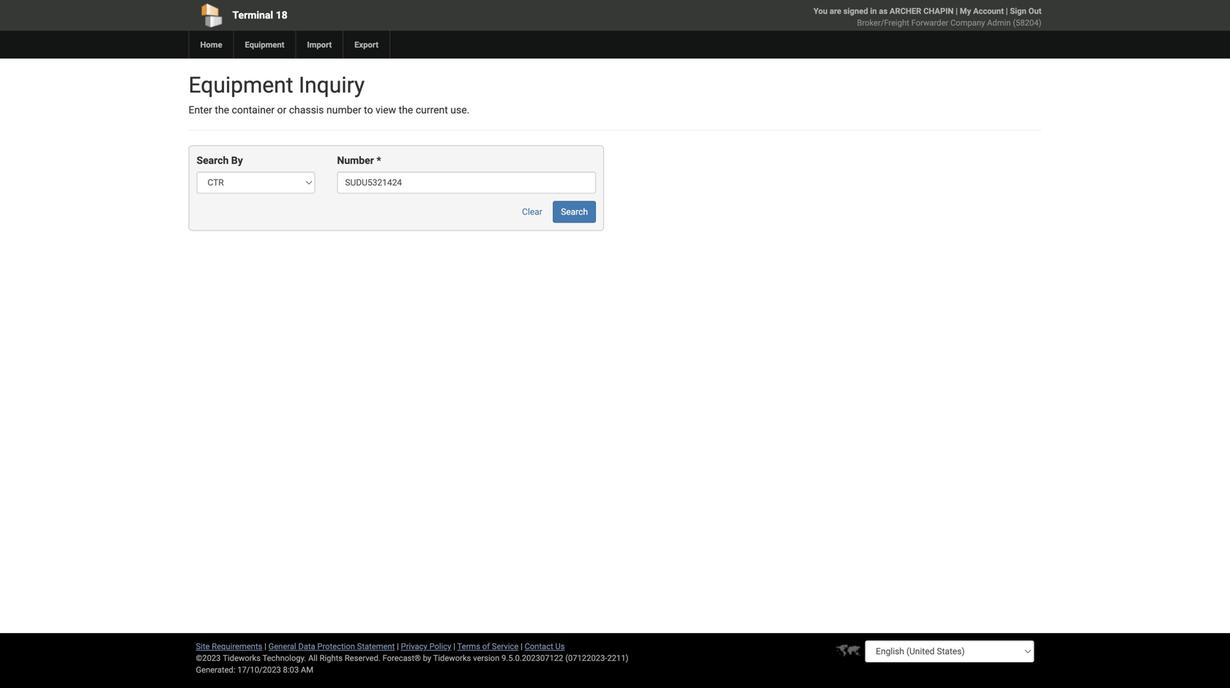 Task type: describe. For each thing, give the bounding box(es) containing it.
| left sign
[[1006, 6, 1008, 16]]

chassis
[[289, 104, 324, 116]]

search button
[[553, 201, 596, 223]]

policy
[[429, 642, 451, 651]]

sign
[[1010, 6, 1027, 16]]

out
[[1029, 6, 1042, 16]]

view
[[376, 104, 396, 116]]

forwarder
[[911, 18, 948, 27]]

as
[[879, 6, 888, 16]]

generated:
[[196, 665, 235, 675]]

general data protection statement link
[[268, 642, 395, 651]]

admin
[[987, 18, 1011, 27]]

my
[[960, 6, 971, 16]]

clear button
[[514, 201, 550, 223]]

search for search
[[561, 207, 588, 217]]

home
[[200, 40, 222, 49]]

terms
[[457, 642, 480, 651]]

equipment link
[[233, 31, 295, 59]]

equipment for equipment inquiry enter the container or chassis number to view the current use.
[[189, 72, 293, 98]]

protection
[[317, 642, 355, 651]]

2 the from the left
[[399, 104, 413, 116]]

site
[[196, 642, 210, 651]]

statement
[[357, 642, 395, 651]]

privacy policy link
[[401, 642, 451, 651]]

data
[[298, 642, 315, 651]]

8:03
[[283, 665, 299, 675]]

(58204)
[[1013, 18, 1042, 27]]

(07122023-
[[565, 653, 607, 663]]

export
[[354, 40, 378, 49]]

terminal
[[232, 9, 273, 21]]

terminal 18
[[232, 9, 288, 21]]

container
[[232, 104, 275, 116]]

equipment inquiry enter the container or chassis number to view the current use.
[[189, 72, 470, 116]]

| up forecast®
[[397, 642, 399, 651]]

17/10/2023
[[237, 665, 281, 675]]

export link
[[343, 31, 389, 59]]

or
[[277, 104, 286, 116]]

are
[[830, 6, 841, 16]]

number *
[[337, 154, 381, 167]]

account
[[973, 6, 1004, 16]]

| left my
[[956, 6, 958, 16]]

import
[[307, 40, 332, 49]]

broker/freight
[[857, 18, 909, 27]]

general
[[268, 642, 296, 651]]

chapin
[[923, 6, 954, 16]]

requirements
[[212, 642, 262, 651]]

service
[[492, 642, 519, 651]]

company
[[950, 18, 985, 27]]

signed
[[843, 6, 868, 16]]



Task type: locate. For each thing, give the bounding box(es) containing it.
us
[[555, 642, 565, 651]]

equipment inside 'equipment' link
[[245, 40, 284, 49]]

0 horizontal spatial search
[[197, 154, 229, 167]]

| left general on the bottom of the page
[[264, 642, 266, 651]]

contact
[[525, 642, 553, 651]]

search inside button
[[561, 207, 588, 217]]

reserved.
[[345, 653, 381, 663]]

1 vertical spatial equipment
[[189, 72, 293, 98]]

terms of service link
[[457, 642, 519, 651]]

privacy
[[401, 642, 427, 651]]

to
[[364, 104, 373, 116]]

rights
[[320, 653, 343, 663]]

use.
[[451, 104, 470, 116]]

current
[[416, 104, 448, 116]]

|
[[956, 6, 958, 16], [1006, 6, 1008, 16], [264, 642, 266, 651], [397, 642, 399, 651], [453, 642, 455, 651], [521, 642, 523, 651]]

of
[[482, 642, 490, 651]]

search right clear button
[[561, 207, 588, 217]]

the right the view
[[399, 104, 413, 116]]

the right enter
[[215, 104, 229, 116]]

search for search by
[[197, 154, 229, 167]]

| up 9.5.0.202307122
[[521, 642, 523, 651]]

number
[[337, 154, 374, 167]]

18
[[276, 9, 288, 21]]

terminal 18 link
[[189, 0, 531, 31]]

forecast®
[[383, 653, 421, 663]]

©2023 tideworks
[[196, 653, 261, 663]]

equipment for equipment
[[245, 40, 284, 49]]

site requirements link
[[196, 642, 262, 651]]

search left 'by'
[[197, 154, 229, 167]]

clear
[[522, 207, 542, 217]]

import link
[[295, 31, 343, 59]]

home link
[[189, 31, 233, 59]]

1 horizontal spatial the
[[399, 104, 413, 116]]

enter
[[189, 104, 212, 116]]

archer
[[890, 6, 921, 16]]

1 horizontal spatial search
[[561, 207, 588, 217]]

you are signed in as archer chapin | my account | sign out broker/freight forwarder company admin (58204)
[[814, 6, 1042, 27]]

equipment up container
[[189, 72, 293, 98]]

version
[[473, 653, 500, 663]]

2211)
[[607, 653, 629, 663]]

*
[[377, 154, 381, 167]]

equipment
[[245, 40, 284, 49], [189, 72, 293, 98]]

you
[[814, 6, 828, 16]]

my account link
[[960, 6, 1004, 16]]

contact us link
[[525, 642, 565, 651]]

sign out link
[[1010, 6, 1042, 16]]

number
[[326, 104, 361, 116]]

search
[[197, 154, 229, 167], [561, 207, 588, 217]]

equipment down terminal 18
[[245, 40, 284, 49]]

by
[[231, 154, 243, 167]]

0 horizontal spatial the
[[215, 104, 229, 116]]

equipment inside the equipment inquiry enter the container or chassis number to view the current use.
[[189, 72, 293, 98]]

1 vertical spatial search
[[561, 207, 588, 217]]

inquiry
[[299, 72, 365, 98]]

0 vertical spatial equipment
[[245, 40, 284, 49]]

technology.
[[262, 653, 306, 663]]

| up tideworks
[[453, 642, 455, 651]]

site requirements | general data protection statement | privacy policy | terms of service | contact us ©2023 tideworks technology. all rights reserved. forecast® by tideworks version 9.5.0.202307122 (07122023-2211) generated: 17/10/2023 8:03 am
[[196, 642, 629, 675]]

the
[[215, 104, 229, 116], [399, 104, 413, 116]]

Number * text field
[[337, 172, 596, 194]]

search by
[[197, 154, 243, 167]]

am
[[301, 665, 313, 675]]

in
[[870, 6, 877, 16]]

9.5.0.202307122
[[502, 653, 563, 663]]

1 the from the left
[[215, 104, 229, 116]]

tideworks
[[433, 653, 471, 663]]

by
[[423, 653, 431, 663]]

all
[[308, 653, 318, 663]]

0 vertical spatial search
[[197, 154, 229, 167]]



Task type: vqa. For each thing, say whether or not it's contained in the screenshot.
Equipment's EQUIPMENT
yes



